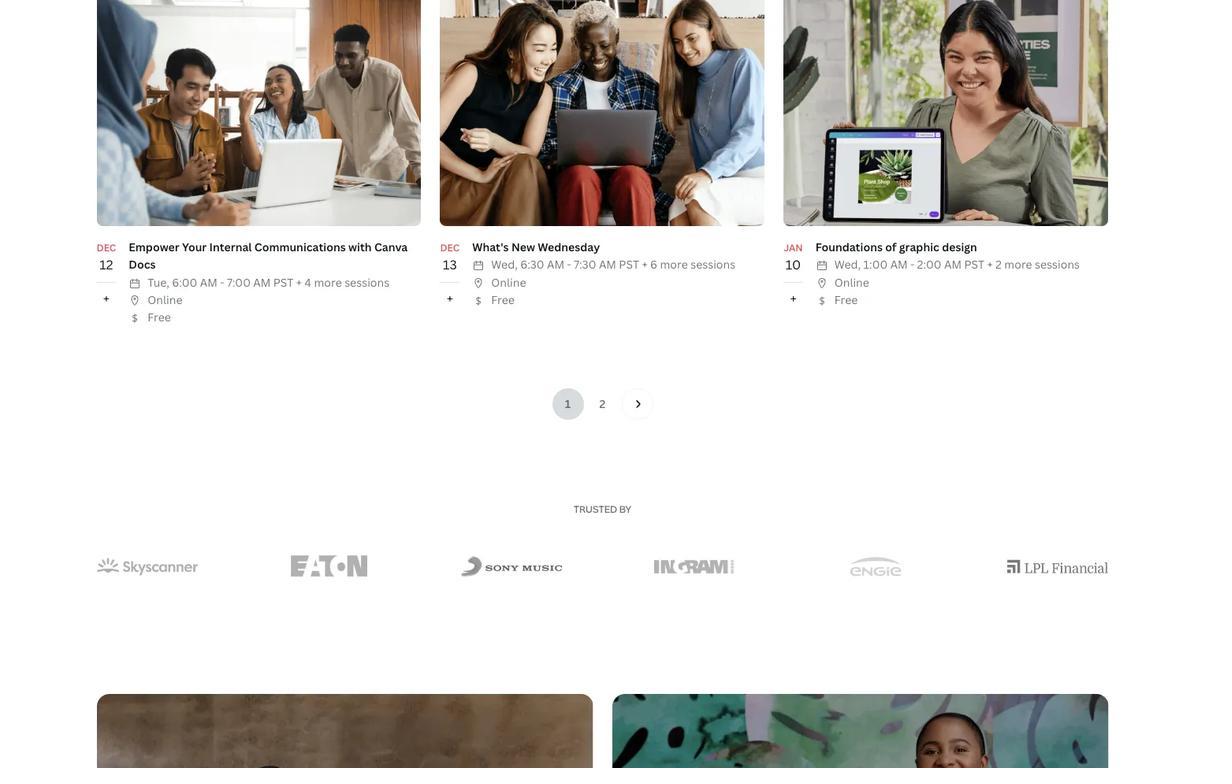 Task type: locate. For each thing, give the bounding box(es) containing it.
- for 13
[[567, 257, 571, 272]]

1 dec from the left
[[97, 241, 116, 254]]

dec up 12
[[97, 241, 116, 254]]

13
[[443, 256, 457, 274]]

0 horizontal spatial free
[[148, 310, 171, 325]]

- left 7:00
[[220, 275, 224, 290]]

free down foundations
[[834, 292, 858, 307]]

skyscanner image
[[97, 559, 197, 575]]

1 horizontal spatial dec
[[440, 241, 460, 254]]

design
[[942, 240, 977, 254]]

online down 6:30
[[491, 275, 526, 290]]

dec for 12
[[97, 241, 116, 254]]

free down what's
[[491, 292, 515, 307]]

0 horizontal spatial more
[[314, 275, 342, 290]]

0 horizontal spatial online
[[148, 292, 182, 307]]

more for 10
[[1004, 257, 1032, 272]]

docs
[[129, 257, 156, 272]]

2 horizontal spatial sessions
[[1035, 257, 1080, 272]]

wed, down what's
[[491, 257, 518, 272]]

with
[[348, 240, 372, 254]]

dec
[[97, 241, 116, 254], [440, 241, 460, 254]]

1 horizontal spatial -
[[567, 257, 571, 272]]

jan 10
[[784, 241, 803, 274]]

dec 12
[[97, 241, 116, 274]]

0 horizontal spatial -
[[220, 275, 224, 290]]

am down foundations of graphic design link
[[890, 257, 908, 272]]

pst left 4
[[273, 275, 294, 290]]

0 horizontal spatial pst
[[273, 275, 294, 290]]

1 vertical spatial 2
[[600, 396, 606, 411]]

free
[[491, 292, 515, 307], [834, 292, 858, 307], [148, 310, 171, 325]]

online for 12
[[148, 292, 182, 307]]

1:00
[[864, 257, 888, 272]]

online down the tue,
[[148, 292, 182, 307]]

2 horizontal spatial online
[[834, 275, 869, 290]]

2 horizontal spatial free
[[834, 292, 858, 307]]

pst for 13
[[619, 257, 639, 272]]

7:00
[[227, 275, 251, 290]]

+ left 4
[[296, 275, 302, 290]]

pst down design
[[964, 257, 985, 272]]

sessions for 10
[[1035, 257, 1080, 272]]

canva
[[374, 240, 408, 254]]

1 horizontal spatial sessions
[[691, 257, 736, 272]]

free for 12
[[148, 310, 171, 325]]

dec 13
[[440, 241, 460, 274]]

- left 7:30
[[567, 257, 571, 272]]

4
[[305, 275, 311, 290]]

2 wed, from the left
[[834, 257, 861, 272]]

more for 13
[[660, 257, 688, 272]]

of
[[885, 240, 897, 254]]

internal
[[209, 240, 252, 254]]

empower
[[129, 240, 180, 254]]

2:00
[[917, 257, 942, 272]]

+ left 6
[[642, 257, 648, 272]]

wednesday
[[538, 240, 600, 254]]

2 right 1 link
[[600, 396, 606, 411]]

6
[[650, 257, 657, 272]]

+
[[642, 257, 648, 272], [987, 257, 993, 272], [296, 275, 302, 290], [103, 290, 110, 307], [447, 290, 453, 307], [790, 290, 797, 307]]

- left 2:00 in the right top of the page
[[910, 257, 915, 272]]

free down the tue,
[[148, 310, 171, 325]]

wed, 1:00 am - 2:00 am pst + 2 more sessions
[[834, 257, 1080, 272]]

- for 10
[[910, 257, 915, 272]]

1 horizontal spatial free
[[491, 292, 515, 307]]

online
[[491, 275, 526, 290], [834, 275, 869, 290], [148, 292, 182, 307]]

empower your internal communications with canva docs
[[129, 240, 408, 272]]

2 right 2:00 in the right top of the page
[[996, 257, 1002, 272]]

pst left 6
[[619, 257, 639, 272]]

0 horizontal spatial sessions
[[345, 275, 390, 290]]

sessions
[[691, 257, 736, 272], [1035, 257, 1080, 272], [345, 275, 390, 290]]

1 horizontal spatial 2
[[996, 257, 1002, 272]]

more
[[660, 257, 688, 272], [1004, 257, 1032, 272], [314, 275, 342, 290]]

graphic
[[899, 240, 939, 254]]

+ down 12
[[103, 290, 110, 307]]

0 horizontal spatial 2
[[600, 396, 606, 411]]

0 horizontal spatial dec
[[97, 241, 116, 254]]

sessions for 13
[[691, 257, 736, 272]]

2 horizontal spatial pst
[[964, 257, 985, 272]]

wed, 6:30 am - 7:30 am pst + 6 more sessions
[[491, 257, 736, 272]]

online down 1:00 on the right top of page
[[834, 275, 869, 290]]

1 wed, from the left
[[491, 257, 518, 272]]

tue, 6:00 am - 7:00 am pst + 4 more sessions
[[148, 275, 390, 290]]

wed,
[[491, 257, 518, 272], [834, 257, 861, 272]]

0 horizontal spatial wed,
[[491, 257, 518, 272]]

2 dec from the left
[[440, 241, 460, 254]]

online for 13
[[491, 275, 526, 290]]

2 horizontal spatial -
[[910, 257, 915, 272]]

1 horizontal spatial wed,
[[834, 257, 861, 272]]

wed, down foundations
[[834, 257, 861, 272]]

trusted by
[[574, 503, 632, 516]]

dec up 13
[[440, 241, 460, 254]]

-
[[567, 257, 571, 272], [910, 257, 915, 272], [220, 275, 224, 290]]

2
[[996, 257, 1002, 272], [600, 396, 606, 411]]

1 horizontal spatial pst
[[619, 257, 639, 272]]

am right 6:00
[[200, 275, 217, 290]]

1 horizontal spatial more
[[660, 257, 688, 272]]

2 horizontal spatial more
[[1004, 257, 1032, 272]]

am
[[547, 257, 564, 272], [599, 257, 616, 272], [890, 257, 908, 272], [944, 257, 962, 272], [200, 275, 217, 290], [253, 275, 271, 290]]

1 horizontal spatial online
[[491, 275, 526, 290]]

communications
[[254, 240, 346, 254]]

pst
[[619, 257, 639, 272], [964, 257, 985, 272], [273, 275, 294, 290]]



Task type: describe. For each thing, give the bounding box(es) containing it.
am right 7:00
[[253, 275, 271, 290]]

lpl financial image
[[1008, 561, 1109, 574]]

what's new wednesday
[[472, 240, 600, 254]]

sessions for 12
[[345, 275, 390, 290]]

foundations
[[816, 240, 883, 254]]

wed, for 10
[[834, 257, 861, 272]]

more for 12
[[314, 275, 342, 290]]

+ right 2:00 in the right top of the page
[[987, 257, 993, 272]]

6:00
[[172, 275, 197, 290]]

2 link
[[587, 388, 618, 420]]

foundations of graphic design link
[[816, 240, 977, 254]]

by
[[619, 503, 632, 516]]

sony music image
[[461, 557, 562, 577]]

foundations of graphic design
[[816, 240, 977, 254]]

eaton image
[[291, 556, 367, 578]]

online for 10
[[834, 275, 869, 290]]

+ down 10
[[790, 290, 797, 307]]

6:30
[[520, 257, 544, 272]]

dec for 13
[[440, 241, 460, 254]]

free for 10
[[834, 292, 858, 307]]

wed, for 13
[[491, 257, 518, 272]]

what's
[[472, 240, 509, 254]]

1
[[565, 396, 571, 411]]

+ down 13
[[447, 290, 453, 307]]

am right 7:30
[[599, 257, 616, 272]]

free for 13
[[491, 292, 515, 307]]

tue,
[[148, 275, 169, 290]]

pst for 12
[[273, 275, 294, 290]]

pst for 10
[[964, 257, 985, 272]]

new
[[511, 240, 535, 254]]

jan
[[784, 241, 803, 254]]

empower your internal communications with canva docs link
[[129, 240, 408, 272]]

your
[[182, 240, 207, 254]]

12
[[100, 256, 113, 274]]

- for 12
[[220, 275, 224, 290]]

what's new wednesday link
[[472, 240, 600, 254]]

am down design
[[944, 257, 962, 272]]

am down "wednesday"
[[547, 257, 564, 272]]

engie image
[[850, 558, 902, 576]]

0 vertical spatial 2
[[996, 257, 1002, 272]]

7:30
[[574, 257, 596, 272]]

ingram miro image
[[654, 561, 733, 573]]

trusted
[[574, 503, 617, 516]]

1 link
[[552, 388, 584, 420]]

10
[[786, 256, 801, 274]]



Task type: vqa. For each thing, say whether or not it's contained in the screenshot.


